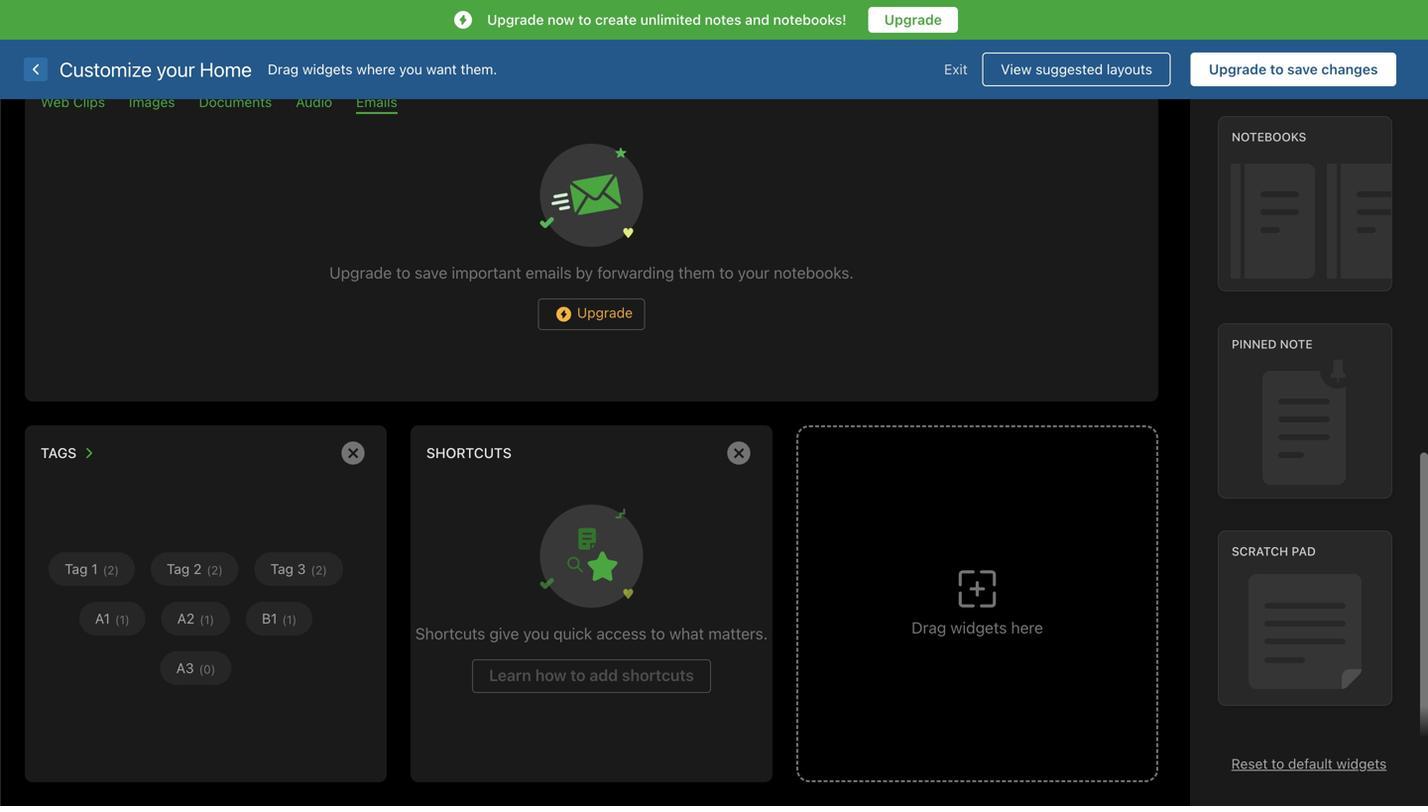 Task type: locate. For each thing, give the bounding box(es) containing it.
upgrade for upgrade now to create unlimited notes and notebooks!
[[487, 11, 544, 28]]

0 horizontal spatial drag
[[268, 61, 299, 77]]

1 horizontal spatial drag
[[912, 618, 946, 637]]

widgets
[[302, 61, 353, 77], [950, 618, 1007, 637], [1336, 756, 1387, 772]]

note
[[1280, 337, 1313, 351]]

notes
[[705, 11, 741, 28]]

upgrade left save
[[1209, 61, 1267, 77]]

1 horizontal spatial remove image
[[719, 433, 759, 473]]

widgets right default
[[1336, 756, 1387, 772]]

save
[[1287, 61, 1318, 77]]

upgrade up "exit" button
[[884, 11, 942, 28]]

want
[[426, 61, 457, 77]]

to
[[578, 11, 591, 28], [1270, 61, 1284, 77], [1271, 756, 1284, 772]]

1 horizontal spatial upgrade
[[884, 11, 942, 28]]

now
[[547, 11, 575, 28]]

to for reset
[[1271, 756, 1284, 772]]

2 horizontal spatial upgrade
[[1209, 61, 1267, 77]]

drag
[[268, 61, 299, 77], [912, 618, 946, 637]]

upgrade for upgrade
[[884, 11, 942, 28]]

drag right home on the top left of the page
[[268, 61, 299, 77]]

upgrade inside button
[[884, 11, 942, 28]]

your
[[157, 58, 195, 81]]

to right the now
[[578, 11, 591, 28]]

suggested
[[1035, 61, 1103, 77]]

where
[[356, 61, 395, 77]]

widgets for where
[[302, 61, 353, 77]]

1 vertical spatial to
[[1270, 61, 1284, 77]]

1 horizontal spatial widgets
[[950, 618, 1007, 637]]

to left save
[[1270, 61, 1284, 77]]

view
[[1001, 61, 1032, 77]]

1 vertical spatial drag
[[912, 618, 946, 637]]

1 remove image from the left
[[333, 433, 373, 473]]

scratch
[[1232, 544, 1288, 558]]

here
[[1011, 618, 1043, 637]]

exit
[[944, 61, 968, 77]]

them.
[[461, 61, 497, 77]]

2 vertical spatial widgets
[[1336, 756, 1387, 772]]

upgrade left the now
[[487, 11, 544, 28]]

0 horizontal spatial remove image
[[333, 433, 373, 473]]

remove image
[[333, 433, 373, 473], [719, 433, 759, 473]]

widgets left where
[[302, 61, 353, 77]]

customize
[[60, 58, 152, 81]]

create
[[595, 11, 637, 28]]

you
[[399, 61, 422, 77]]

drag left here
[[912, 618, 946, 637]]

customize your home
[[60, 58, 252, 81]]

to right reset
[[1271, 756, 1284, 772]]

2 vertical spatial to
[[1271, 756, 1284, 772]]

changes
[[1321, 61, 1378, 77]]

to inside button
[[1270, 61, 1284, 77]]

2 horizontal spatial widgets
[[1336, 756, 1387, 772]]

upgrade
[[487, 11, 544, 28], [884, 11, 942, 28], [1209, 61, 1267, 77]]

0 vertical spatial drag
[[268, 61, 299, 77]]

drag for drag widgets where you want them.
[[268, 61, 299, 77]]

widgets left here
[[950, 618, 1007, 637]]

0 horizontal spatial upgrade
[[487, 11, 544, 28]]

drag for drag widgets here
[[912, 618, 946, 637]]

0 horizontal spatial widgets
[[302, 61, 353, 77]]

pad
[[1292, 544, 1316, 558]]

0 vertical spatial to
[[578, 11, 591, 28]]

0 vertical spatial widgets
[[302, 61, 353, 77]]

upgrade now to create unlimited notes and notebooks!
[[487, 11, 847, 28]]

view suggested layouts
[[1001, 61, 1152, 77]]

1 vertical spatial widgets
[[950, 618, 1007, 637]]

widgets for here
[[950, 618, 1007, 637]]

upgrade inside button
[[1209, 61, 1267, 77]]



Task type: describe. For each thing, give the bounding box(es) containing it.
view suggested layouts button
[[982, 53, 1171, 86]]

and
[[745, 11, 769, 28]]

reset to default widgets button
[[1231, 756, 1387, 772]]

to for upgrade
[[1270, 61, 1284, 77]]

drag widgets where you want them.
[[268, 61, 497, 77]]

unlimited
[[640, 11, 701, 28]]

default
[[1288, 756, 1333, 772]]

upgrade button
[[868, 7, 958, 33]]

home
[[200, 58, 252, 81]]

reset
[[1231, 756, 1268, 772]]

exit button
[[929, 53, 982, 86]]

upgrade to save changes button
[[1190, 53, 1396, 86]]

upgrade for upgrade to save changes
[[1209, 61, 1267, 77]]

pinned
[[1232, 337, 1277, 351]]

drag widgets here
[[912, 618, 1043, 637]]

scratch pad
[[1232, 544, 1316, 558]]

notebooks
[[1232, 130, 1306, 144]]

pinned note
[[1232, 337, 1313, 351]]

notebooks!
[[773, 11, 847, 28]]

2 remove image from the left
[[719, 433, 759, 473]]

upgrade to save changes
[[1209, 61, 1378, 77]]

layouts
[[1107, 61, 1152, 77]]

reset to default widgets
[[1231, 756, 1387, 772]]



Task type: vqa. For each thing, say whether or not it's contained in the screenshot.
'search field'
no



